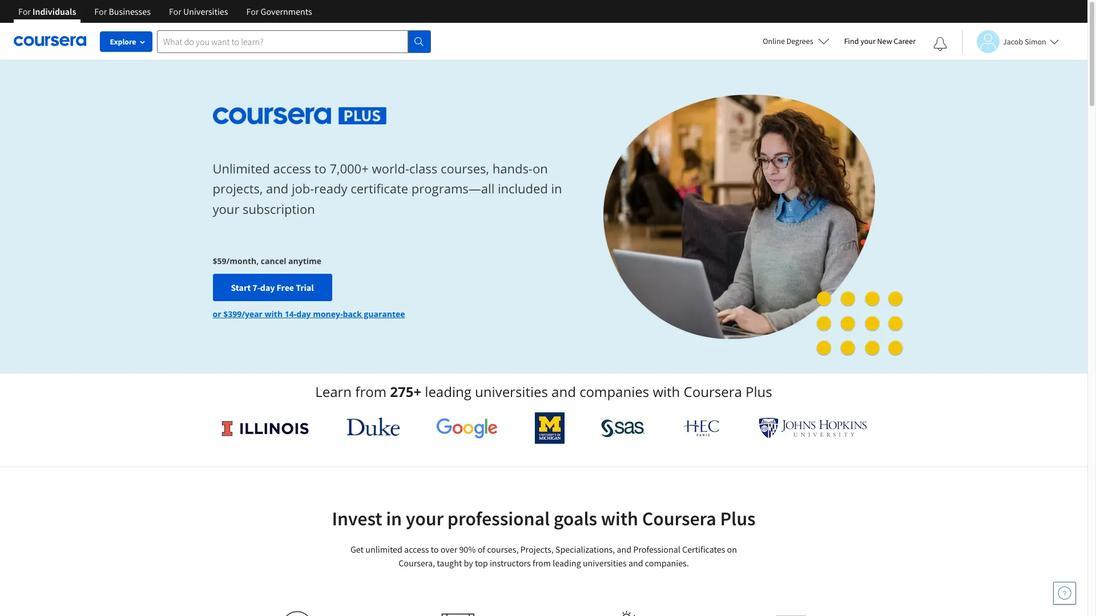 Task type: describe. For each thing, give the bounding box(es) containing it.
0 horizontal spatial from
[[355, 383, 387, 401]]

hec paris image
[[682, 417, 722, 440]]

projects,
[[213, 180, 263, 197]]

guarantee
[[364, 309, 405, 320]]

275+
[[390, 383, 421, 401]]

access inside get unlimited access to over 90% of courses, projects, specializations, and professional certificates on coursera, taught by top instructors from leading universities and companies.
[[404, 544, 429, 556]]

specializations,
[[556, 544, 615, 556]]

find your new career
[[844, 36, 916, 46]]

subscription
[[243, 200, 315, 217]]

professional
[[633, 544, 681, 556]]

$399
[[223, 309, 242, 320]]

learn
[[315, 383, 352, 401]]

start 7-day free trial
[[231, 282, 314, 294]]

2 horizontal spatial your
[[861, 36, 876, 46]]

access inside 'unlimited access to 7,000+ world-class courses, hands-on projects, and job-ready certificate programs—all included in your subscription'
[[273, 160, 311, 177]]

duke university image
[[347, 418, 399, 436]]

your inside 'unlimited access to 7,000+ world-class courses, hands-on projects, and job-ready certificate programs—all included in your subscription'
[[213, 200, 239, 217]]

for for businesses
[[94, 6, 107, 17]]

0 vertical spatial coursera
[[684, 383, 742, 401]]

banner navigation
[[9, 0, 321, 31]]

courses, inside get unlimited access to over 90% of courses, projects, specializations, and professional certificates on coursera, taught by top instructors from leading universities and companies.
[[487, 544, 519, 556]]

get
[[351, 544, 364, 556]]

unlimited
[[213, 160, 270, 177]]

university of illinois at urbana-champaign image
[[221, 419, 310, 438]]

online
[[763, 36, 785, 46]]

for for governments
[[246, 6, 259, 17]]

for for universities
[[169, 6, 181, 17]]

new
[[877, 36, 892, 46]]

certificates
[[682, 544, 725, 556]]

explore button
[[100, 31, 152, 52]]

flexible learning image
[[606, 612, 646, 617]]

for for individuals
[[18, 6, 31, 17]]

class
[[409, 160, 438, 177]]

1 vertical spatial day
[[297, 309, 311, 320]]

14-
[[285, 309, 297, 320]]

invest in your professional goals with coursera plus
[[332, 507, 756, 531]]

1 vertical spatial coursera
[[642, 507, 716, 531]]

1 horizontal spatial your
[[406, 507, 444, 531]]

learn anything image
[[282, 612, 313, 617]]

anytime
[[288, 256, 322, 267]]

90%
[[459, 544, 476, 556]]

top
[[475, 558, 488, 569]]

companies.
[[645, 558, 689, 569]]

universities inside get unlimited access to over 90% of courses, projects, specializations, and professional certificates on coursera, taught by top instructors from leading universities and companies.
[[583, 558, 627, 569]]

unlimited access to 7,000+ world-class courses, hands-on projects, and job-ready certificate programs—all included in your subscription
[[213, 160, 562, 217]]

by
[[464, 558, 473, 569]]

johns hopkins university image
[[759, 418, 867, 439]]

1 vertical spatial in
[[386, 507, 402, 531]]

world-
[[372, 160, 409, 177]]

courses, inside 'unlimited access to 7,000+ world-class courses, hands-on projects, and job-ready certificate programs—all included in your subscription'
[[441, 160, 489, 177]]

for businesses
[[94, 6, 151, 17]]

jacob
[[1003, 36, 1023, 47]]

money-
[[313, 309, 343, 320]]

What do you want to learn? text field
[[157, 30, 408, 53]]

1 horizontal spatial with
[[601, 507, 638, 531]]

goals
[[554, 507, 597, 531]]

taught
[[437, 558, 462, 569]]

0 horizontal spatial with
[[265, 309, 283, 320]]

free
[[277, 282, 294, 294]]

$59 /month, cancel anytime
[[213, 256, 322, 267]]

individuals
[[33, 6, 76, 17]]

2 horizontal spatial with
[[653, 383, 680, 401]]

projects,
[[521, 544, 554, 556]]



Task type: locate. For each thing, give the bounding box(es) containing it.
1 horizontal spatial on
[[727, 544, 737, 556]]

to inside 'unlimited access to 7,000+ world-class courses, hands-on projects, and job-ready certificate programs—all included in your subscription'
[[314, 160, 326, 177]]

coursera image
[[14, 32, 86, 50]]

for governments
[[246, 6, 312, 17]]

4 for from the left
[[246, 6, 259, 17]]

find
[[844, 36, 859, 46]]

back
[[343, 309, 362, 320]]

2 vertical spatial your
[[406, 507, 444, 531]]

leading inside get unlimited access to over 90% of courses, projects, specializations, and professional certificates on coursera, taught by top instructors from leading universities and companies.
[[553, 558, 581, 569]]

your
[[861, 36, 876, 46], [213, 200, 239, 217], [406, 507, 444, 531]]

on right certificates
[[727, 544, 737, 556]]

get unlimited access to over 90% of courses, projects, specializations, and professional certificates on coursera, taught by top instructors from leading universities and companies.
[[351, 544, 737, 569]]

1 vertical spatial leading
[[553, 558, 581, 569]]

for left "individuals" on the left of the page
[[18, 6, 31, 17]]

your right find
[[861, 36, 876, 46]]

1 vertical spatial with
[[653, 383, 680, 401]]

/year
[[242, 309, 263, 320]]

leading up google "image"
[[425, 383, 472, 401]]

None search field
[[157, 30, 431, 53]]

or $399 /year with 14-day money-back guarantee
[[213, 309, 405, 320]]

1 horizontal spatial day
[[297, 309, 311, 320]]

0 vertical spatial plus
[[746, 383, 772, 401]]

0 horizontal spatial access
[[273, 160, 311, 177]]

0 vertical spatial on
[[533, 160, 548, 177]]

universities
[[475, 383, 548, 401], [583, 558, 627, 569]]

2 vertical spatial with
[[601, 507, 638, 531]]

and up the subscription
[[266, 180, 288, 197]]

with
[[265, 309, 283, 320], [653, 383, 680, 401], [601, 507, 638, 531]]

universities down specializations,
[[583, 558, 627, 569]]

0 vertical spatial day
[[260, 282, 275, 294]]

for left businesses
[[94, 6, 107, 17]]

1 vertical spatial to
[[431, 544, 439, 556]]

your down projects,
[[213, 200, 239, 217]]

on inside 'unlimited access to 7,000+ world-class courses, hands-on projects, and job-ready certificate programs—all included in your subscription'
[[533, 160, 548, 177]]

1 vertical spatial your
[[213, 200, 239, 217]]

leading
[[425, 383, 472, 401], [553, 558, 581, 569]]

companies
[[580, 383, 649, 401]]

universities up university of michigan image
[[475, 383, 548, 401]]

and left the "professional"
[[617, 544, 632, 556]]

on
[[533, 160, 548, 177], [727, 544, 737, 556]]

courses, up programs—all at the top of page
[[441, 160, 489, 177]]

from inside get unlimited access to over 90% of courses, projects, specializations, and professional certificates on coursera, taught by top instructors from leading universities and companies.
[[533, 558, 551, 569]]

from down projects,
[[533, 558, 551, 569]]

0 horizontal spatial universities
[[475, 383, 548, 401]]

with right companies
[[653, 383, 680, 401]]

access up job-
[[273, 160, 311, 177]]

$59
[[213, 256, 226, 267]]

on inside get unlimited access to over 90% of courses, projects, specializations, and professional certificates on coursera, taught by top instructors from leading universities and companies.
[[727, 544, 737, 556]]

0 vertical spatial courses,
[[441, 160, 489, 177]]

courses, up the instructors
[[487, 544, 519, 556]]

programs—all
[[412, 180, 495, 197]]

in inside 'unlimited access to 7,000+ world-class courses, hands-on projects, and job-ready certificate programs—all included in your subscription'
[[551, 180, 562, 197]]

for left universities on the top
[[169, 6, 181, 17]]

cancel
[[261, 256, 286, 267]]

for left governments on the top left of the page
[[246, 6, 259, 17]]

of
[[478, 544, 485, 556]]

0 vertical spatial from
[[355, 383, 387, 401]]

1 horizontal spatial universities
[[583, 558, 627, 569]]

coursera up the "professional"
[[642, 507, 716, 531]]

1 horizontal spatial access
[[404, 544, 429, 556]]

in up unlimited
[[386, 507, 402, 531]]

from left 275+
[[355, 383, 387, 401]]

in
[[551, 180, 562, 197], [386, 507, 402, 531]]

0 vertical spatial with
[[265, 309, 283, 320]]

3 for from the left
[[169, 6, 181, 17]]

0 vertical spatial your
[[861, 36, 876, 46]]

1 vertical spatial plus
[[720, 507, 756, 531]]

1 vertical spatial from
[[533, 558, 551, 569]]

1 vertical spatial access
[[404, 544, 429, 556]]

to left over
[[431, 544, 439, 556]]

0 vertical spatial leading
[[425, 383, 472, 401]]

help center image
[[1058, 587, 1072, 601]]

0 vertical spatial access
[[273, 160, 311, 177]]

sas image
[[601, 419, 645, 438]]

businesses
[[109, 6, 151, 17]]

find your new career link
[[839, 34, 922, 49]]

coursera plus image
[[213, 107, 386, 124]]

included
[[498, 180, 548, 197]]

unlimited
[[366, 544, 403, 556]]

access up coursera, on the left bottom of page
[[404, 544, 429, 556]]

certificate
[[351, 180, 408, 197]]

0 horizontal spatial in
[[386, 507, 402, 531]]

1 horizontal spatial in
[[551, 180, 562, 197]]

1 for from the left
[[18, 6, 31, 17]]

1 horizontal spatial from
[[533, 558, 551, 569]]

day left free
[[260, 282, 275, 294]]

trial
[[296, 282, 314, 294]]

0 vertical spatial universities
[[475, 383, 548, 401]]

explore
[[110, 37, 136, 47]]

0 horizontal spatial your
[[213, 200, 239, 217]]

in right "included"
[[551, 180, 562, 197]]

instructors
[[490, 558, 531, 569]]

1 horizontal spatial leading
[[553, 558, 581, 569]]

job-
[[292, 180, 314, 197]]

jacob simon button
[[962, 30, 1059, 53]]

ready
[[314, 180, 347, 197]]

and inside 'unlimited access to 7,000+ world-class courses, hands-on projects, and job-ready certificate programs—all included in your subscription'
[[266, 180, 288, 197]]

0 horizontal spatial leading
[[425, 383, 472, 401]]

0 vertical spatial to
[[314, 160, 326, 177]]

google image
[[436, 418, 498, 439]]

invest
[[332, 507, 382, 531]]

day inside button
[[260, 282, 275, 294]]

7-
[[253, 282, 260, 294]]

for universities
[[169, 6, 228, 17]]

1 vertical spatial on
[[727, 544, 737, 556]]

access
[[273, 160, 311, 177], [404, 544, 429, 556]]

to
[[314, 160, 326, 177], [431, 544, 439, 556]]

plus
[[746, 383, 772, 401], [720, 507, 756, 531]]

1 vertical spatial universities
[[583, 558, 627, 569]]

2 for from the left
[[94, 6, 107, 17]]

career
[[894, 36, 916, 46]]

degrees
[[787, 36, 813, 46]]

with right goals
[[601, 507, 638, 531]]

simon
[[1025, 36, 1047, 47]]

courses,
[[441, 160, 489, 177], [487, 544, 519, 556]]

your up over
[[406, 507, 444, 531]]

1 horizontal spatial to
[[431, 544, 439, 556]]

jacob simon
[[1003, 36, 1047, 47]]

online degrees button
[[754, 29, 839, 54]]

coursera
[[684, 383, 742, 401], [642, 507, 716, 531]]

0 horizontal spatial on
[[533, 160, 548, 177]]

hands-
[[493, 160, 533, 177]]

and up university of michigan image
[[552, 383, 576, 401]]

online degrees
[[763, 36, 813, 46]]

0 horizontal spatial day
[[260, 282, 275, 294]]

/month,
[[226, 256, 259, 267]]

7,000+
[[330, 160, 369, 177]]

from
[[355, 383, 387, 401], [533, 558, 551, 569]]

coursera,
[[399, 558, 435, 569]]

for
[[18, 6, 31, 17], [94, 6, 107, 17], [169, 6, 181, 17], [246, 6, 259, 17]]

to inside get unlimited access to over 90% of courses, projects, specializations, and professional certificates on coursera, taught by top instructors from leading universities and companies.
[[431, 544, 439, 556]]

learn from 275+ leading universities and companies with coursera plus
[[315, 383, 772, 401]]

start
[[231, 282, 251, 294]]

day
[[260, 282, 275, 294], [297, 309, 311, 320]]

over
[[441, 544, 457, 556]]

professional
[[448, 507, 550, 531]]

start 7-day free trial button
[[213, 274, 332, 302]]

and
[[266, 180, 288, 197], [552, 383, 576, 401], [617, 544, 632, 556], [629, 558, 643, 569]]

0 horizontal spatial to
[[314, 160, 326, 177]]

university of michigan image
[[535, 413, 565, 444]]

coursera up hec paris image
[[684, 383, 742, 401]]

or
[[213, 309, 221, 320]]

for individuals
[[18, 6, 76, 17]]

show notifications image
[[934, 37, 947, 51]]

on up "included"
[[533, 160, 548, 177]]

leading down specializations,
[[553, 558, 581, 569]]

universities
[[183, 6, 228, 17]]

0 vertical spatial in
[[551, 180, 562, 197]]

governments
[[261, 6, 312, 17]]

and down the "professional"
[[629, 558, 643, 569]]

1 vertical spatial courses,
[[487, 544, 519, 556]]

to up ready at top left
[[314, 160, 326, 177]]

day left the money-
[[297, 309, 311, 320]]

save money image
[[441, 614, 482, 617]]

with left 14-
[[265, 309, 283, 320]]



Task type: vqa. For each thing, say whether or not it's contained in the screenshot.
topmost date:
no



